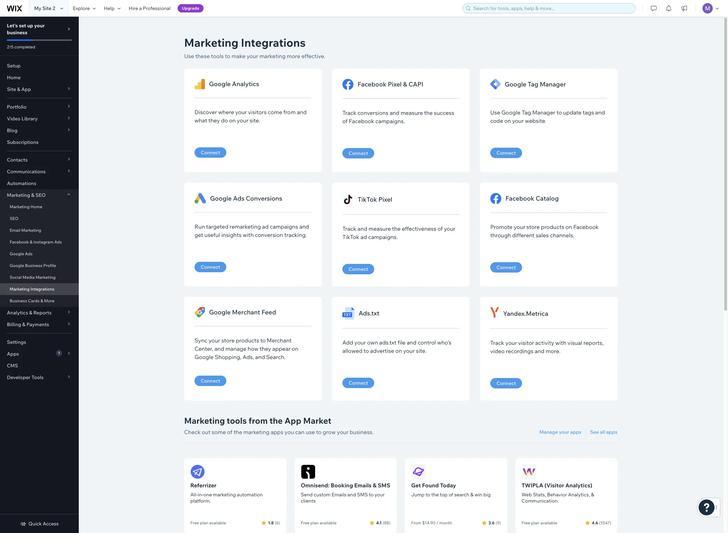 Task type: locate. For each thing, give the bounding box(es) containing it.
store for google
[[222, 337, 235, 344]]

your up recordings
[[506, 339, 518, 346]]

0 vertical spatial from
[[284, 109, 296, 116]]

advertise
[[371, 347, 395, 354]]

run
[[195, 223, 205, 230]]

tag
[[528, 80, 539, 88], [522, 109, 532, 116]]

available down communication
[[541, 520, 558, 526]]

plan down clients
[[311, 520, 319, 526]]

2 horizontal spatial ads
[[233, 194, 245, 202]]

business up social media marketing
[[25, 263, 42, 268]]

0 horizontal spatial store
[[222, 337, 235, 344]]

appear
[[273, 345, 291, 352]]

0 vertical spatial ad
[[262, 223, 269, 230]]

tools inside marketing integrations use these tools to make your marketing more effective.
[[211, 53, 224, 60]]

facebook inside 'promote your store products on facebook through different sales channels.'
[[574, 223, 599, 230]]

connect for google tag manager
[[497, 150, 517, 156]]

your right effectiveness
[[444, 225, 456, 232]]

portfolio button
[[0, 101, 79, 113]]

ads up the google business profile
[[25, 251, 33, 256]]

site left 2
[[42, 5, 52, 11]]

reports
[[33, 310, 52, 316]]

google for google analytics
[[209, 80, 231, 88]]

products up 'channels.'
[[542, 223, 565, 230]]

get found today  logo image
[[412, 465, 426, 479]]

hire
[[129, 5, 138, 11]]

1 vertical spatial sms
[[357, 492, 368, 498]]

connect for google ads conversions
[[201, 264, 220, 270]]

track for tiktok
[[343, 225, 357, 232]]

1 horizontal spatial app
[[285, 416, 302, 426]]

own
[[368, 339, 378, 346]]

1 vertical spatial site.
[[416, 347, 427, 354]]

facebook up 'conversions'
[[358, 80, 387, 88]]

to inside marketing integrations use these tools to make your marketing more effective.
[[225, 53, 231, 60]]

video library button
[[0, 113, 79, 125]]

1 vertical spatial tools
[[227, 416, 247, 426]]

available down platform.
[[209, 520, 226, 526]]

on right appear
[[292, 345, 299, 352]]

connect for google analytics
[[201, 149, 220, 156]]

0 vertical spatial sms
[[378, 482, 391, 489]]

connect button for google merchant feed
[[195, 376, 227, 386]]

and down booking
[[348, 492, 356, 498]]

& left capi at the right of the page
[[404, 80, 408, 88]]

analytics up billing
[[7, 310, 28, 316]]

campaigns.
[[376, 118, 405, 125], [369, 234, 398, 240]]

marketing down social
[[10, 286, 30, 292]]

pixel
[[388, 80, 402, 88], [379, 195, 393, 203]]

your right up
[[34, 22, 45, 29]]

marketing inside marketing integrations use these tools to make your marketing more effective.
[[260, 53, 286, 60]]

2 horizontal spatial available
[[541, 520, 558, 526]]

to inside sync your store products to merchant center, and manage how they appear on google shopping, ads, and search.
[[261, 337, 266, 344]]

1 horizontal spatial ad
[[361, 234, 367, 240]]

& up portfolio
[[17, 86, 20, 92]]

Search for tools, apps, help & more... field
[[472, 3, 634, 13]]

2 horizontal spatial plan
[[532, 520, 540, 526]]

from right come
[[284, 109, 296, 116]]

hire a professional link
[[125, 0, 175, 17]]

& inside get found today jump to the top of search & win big
[[471, 492, 474, 498]]

0 vertical spatial seo
[[36, 192, 46, 198]]

app down home link
[[21, 86, 31, 92]]

seo
[[36, 192, 46, 198], [10, 216, 18, 221]]

connect button for ads.txt
[[343, 378, 375, 388]]

integrations up the more
[[241, 36, 306, 49]]

0 horizontal spatial analytics
[[7, 310, 28, 316]]

useful
[[205, 231, 220, 238]]

products for merchant
[[236, 337, 259, 344]]

1 horizontal spatial seo
[[36, 192, 46, 198]]

your right "grow"
[[337, 429, 349, 436]]

site up portfolio
[[7, 86, 16, 92]]

merchant left feed
[[232, 308, 260, 316]]

0 vertical spatial measure
[[401, 109, 423, 116]]

your up center,
[[209, 337, 220, 344]]

available for booking
[[320, 520, 337, 526]]

3 free from the left
[[522, 520, 531, 526]]

manager up the website.
[[533, 109, 556, 116]]

0 horizontal spatial available
[[209, 520, 226, 526]]

seo up marketing home link
[[36, 192, 46, 198]]

manager up use google tag manager to update tags and code on your website. in the right of the page
[[540, 80, 567, 88]]

promote
[[491, 223, 513, 230]]

use inside use google tag manager to update tags and code on your website.
[[491, 109, 501, 116]]

video
[[491, 348, 505, 355]]

to inside 'add your own ads.txt file and control who's allowed to advertise on your site.'
[[364, 347, 369, 354]]

integrations inside marketing integrations use these tools to make your marketing more effective.
[[241, 36, 306, 49]]

twipla (visitor analytics) logo image
[[522, 465, 537, 479]]

ads right instagram
[[54, 239, 62, 245]]

0 horizontal spatial sms
[[357, 492, 368, 498]]

analytics down make
[[232, 80, 260, 88]]

facebook inside facebook & instagram ads link
[[10, 239, 29, 245]]

with inside track your visitor activity with visual reports, video recordings and more.
[[556, 339, 567, 346]]

3 free plan available from the left
[[522, 520, 558, 526]]

0 vertical spatial analytics
[[232, 80, 260, 88]]

see all apps
[[591, 429, 618, 435]]

apps
[[7, 351, 19, 357]]

0 horizontal spatial free
[[191, 520, 199, 526]]

1 horizontal spatial ads
[[54, 239, 62, 245]]

help
[[104, 5, 115, 11]]

and
[[297, 109, 307, 116], [596, 109, 606, 116], [390, 109, 400, 116], [300, 223, 309, 230], [358, 225, 368, 232], [407, 339, 417, 346], [215, 345, 224, 352], [535, 348, 545, 355], [256, 354, 265, 361], [348, 492, 356, 498]]

integrations inside sidebar element
[[31, 286, 54, 292]]

free down communication
[[522, 520, 531, 526]]

with inside run targeted remarketing ad campaigns and get useful insights with conversion tracking.
[[243, 231, 254, 238]]

marketing for marketing & seo
[[7, 192, 30, 198]]

your inside let's set up your business
[[34, 22, 45, 29]]

0 horizontal spatial measure
[[369, 225, 391, 232]]

free down clients
[[301, 520, 310, 526]]

1 horizontal spatial site.
[[416, 347, 427, 354]]

your down file
[[404, 347, 415, 354]]

google ads conversions
[[210, 194, 283, 202]]

facebook & instagram ads
[[10, 239, 62, 245]]

business left cards
[[10, 298, 27, 303]]

1 horizontal spatial apps
[[571, 429, 582, 435]]

your inside use google tag manager to update tags and code on your website.
[[513, 117, 524, 124]]

seo up 'email'
[[10, 216, 18, 221]]

marketing inside marketing integrations use these tools to make your marketing more effective.
[[184, 36, 239, 49]]

2 plan from the left
[[311, 520, 319, 526]]

free plan available
[[191, 520, 226, 526], [301, 520, 337, 526], [522, 520, 558, 526]]

& inside omnisend: booking emails & sms send custom emails and sms to your clients
[[373, 482, 377, 489]]

can
[[296, 429, 305, 436]]

& up the marketing home
[[31, 192, 34, 198]]

on inside 'add your own ads.txt file and control who's allowed to advertise on your site.'
[[396, 347, 402, 354]]

1 horizontal spatial they
[[260, 345, 271, 352]]

marketing right 'one'
[[213, 492, 236, 498]]

pixel for tiktok
[[379, 195, 393, 203]]

1 vertical spatial marketing
[[244, 429, 270, 436]]

and inside track your visitor activity with visual reports, video recordings and more.
[[535, 348, 545, 355]]

on
[[229, 117, 236, 124], [505, 117, 512, 124], [566, 223, 573, 230], [292, 345, 299, 352], [396, 347, 402, 354]]

0 horizontal spatial plan
[[200, 520, 209, 526]]

products for catalog
[[542, 223, 565, 230]]

free plan available down communication
[[522, 520, 558, 526]]

campaigns
[[270, 223, 298, 230]]

get
[[412, 482, 421, 489]]

2 horizontal spatial free
[[522, 520, 531, 526]]

1 horizontal spatial store
[[527, 223, 540, 230]]

facebook inside track conversions and measure the success of facebook campaigns.
[[349, 118, 375, 125]]

measure inside track conversions and measure the success of facebook campaigns.
[[401, 109, 423, 116]]

on inside sync your store products to merchant center, and manage how they appear on google shopping, ads, and search.
[[292, 345, 299, 352]]

developer tools
[[7, 374, 44, 381]]

1 vertical spatial home
[[31, 204, 42, 209]]

1 horizontal spatial products
[[542, 223, 565, 230]]

analytics inside 'dropdown button'
[[7, 310, 28, 316]]

0 horizontal spatial tools
[[211, 53, 224, 60]]

ad inside track and measure the effectiveness of your tiktok ad campaigns.
[[361, 234, 367, 240]]

1 vertical spatial from
[[249, 416, 268, 426]]

campaigns. inside track and measure the effectiveness of your tiktok ad campaigns.
[[369, 234, 398, 240]]

store for facebook
[[527, 223, 540, 230]]

1 vertical spatial products
[[236, 337, 259, 344]]

store
[[527, 223, 540, 230], [222, 337, 235, 344]]

0 horizontal spatial with
[[243, 231, 254, 238]]

marketing integrations link
[[0, 283, 79, 295]]

& right booking
[[373, 482, 377, 489]]

facebook up google ads
[[10, 239, 29, 245]]

2 free from the left
[[301, 520, 310, 526]]

the inside track and measure the effectiveness of your tiktok ad campaigns.
[[393, 225, 401, 232]]

business inside 'link'
[[10, 298, 27, 303]]

emails down booking
[[332, 492, 347, 498]]

0 vertical spatial with
[[243, 231, 254, 238]]

4.1
[[377, 520, 382, 525]]

ads left conversions
[[233, 194, 245, 202]]

1 horizontal spatial available
[[320, 520, 337, 526]]

the up check out some of the marketing apps you can use to grow your business. on the bottom of page
[[270, 416, 283, 426]]

to inside use google tag manager to update tags and code on your website.
[[557, 109, 563, 116]]

products inside 'promote your store products on facebook through different sales channels.'
[[542, 223, 565, 230]]

& right analytics,
[[592, 492, 595, 498]]

control
[[418, 339, 436, 346]]

marketing inside popup button
[[7, 192, 30, 198]]

plan down platform.
[[200, 520, 209, 526]]

0 horizontal spatial site.
[[250, 117, 260, 124]]

google for google tag manager
[[505, 80, 527, 88]]

social
[[10, 275, 22, 280]]

billing & payments button
[[0, 319, 79, 330]]

store up "sales"
[[527, 223, 540, 230]]

connect button for facebook catalog
[[491, 262, 523, 273]]

store inside 'promote your store products on facebook through different sales channels.'
[[527, 223, 540, 230]]

come
[[268, 109, 283, 116]]

2 horizontal spatial apps
[[607, 429, 618, 435]]

1 horizontal spatial merchant
[[267, 337, 292, 344]]

/
[[437, 520, 439, 526]]

facebook up 'channels.'
[[574, 223, 599, 230]]

more
[[287, 53, 301, 60]]

communication
[[522, 498, 558, 504]]

1 free plan available from the left
[[191, 520, 226, 526]]

your up 'allowed'
[[355, 339, 366, 346]]

quick
[[28, 521, 42, 527]]

your inside track and measure the effectiveness of your tiktok ad campaigns.
[[444, 225, 456, 232]]

free plan available down clients
[[301, 520, 337, 526]]

use
[[306, 429, 315, 436]]

ad inside run targeted remarketing ad campaigns and get useful insights with conversion tracking.
[[262, 223, 269, 230]]

free down platform.
[[191, 520, 199, 526]]

1 vertical spatial they
[[260, 345, 271, 352]]

0 horizontal spatial integrations
[[31, 286, 54, 292]]

they left do
[[209, 117, 220, 124]]

payments
[[27, 321, 49, 328]]

1.8
[[268, 520, 274, 525]]

free plan available down platform.
[[191, 520, 226, 526]]

the inside track conversions and measure the success of facebook campaigns.
[[425, 109, 433, 116]]

apps for see all apps
[[607, 429, 618, 435]]

apps right all
[[607, 429, 618, 435]]

measure
[[401, 109, 423, 116], [369, 225, 391, 232]]

and down the tiktok pixel
[[358, 225, 368, 232]]

0 vertical spatial manager
[[540, 80, 567, 88]]

settings link
[[0, 336, 79, 348]]

& left win
[[471, 492, 474, 498]]

found
[[423, 482, 439, 489]]

measure down capi at the right of the page
[[401, 109, 423, 116]]

analytics
[[232, 80, 260, 88], [7, 310, 28, 316]]

home down marketing & seo popup button
[[31, 204, 42, 209]]

0 horizontal spatial emails
[[332, 492, 347, 498]]

measure inside track and measure the effectiveness of your tiktok ad campaigns.
[[369, 225, 391, 232]]

marketing
[[184, 36, 239, 49], [7, 192, 30, 198], [10, 204, 30, 209], [21, 228, 41, 233], [36, 275, 56, 280], [10, 286, 30, 292], [184, 416, 225, 426]]

track inside track conversions and measure the success of facebook campaigns.
[[343, 109, 357, 116]]

0 vertical spatial merchant
[[232, 308, 260, 316]]

merchant up appear
[[267, 337, 292, 344]]

site. down visitors
[[250, 117, 260, 124]]

free plan available for (visitor
[[522, 520, 558, 526]]

omnisend: booking emails & sms logo image
[[301, 465, 316, 479]]

store inside sync your store products to merchant center, and manage how they appear on google shopping, ads, and search.
[[222, 337, 235, 344]]

1 vertical spatial merchant
[[267, 337, 292, 344]]

ads
[[233, 194, 245, 202], [54, 239, 62, 245], [25, 251, 33, 256]]

0 vertical spatial pixel
[[388, 80, 402, 88]]

hire a professional
[[129, 5, 171, 11]]

1 available from the left
[[209, 520, 226, 526]]

cms
[[7, 363, 18, 369]]

on inside use google tag manager to update tags and code on your website.
[[505, 117, 512, 124]]

1 vertical spatial campaigns.
[[369, 234, 398, 240]]

1 horizontal spatial with
[[556, 339, 567, 346]]

track your visitor activity with visual reports, video recordings and more.
[[491, 339, 604, 355]]

tiktok inside track and measure the effectiveness of your tiktok ad campaigns.
[[343, 234, 360, 240]]

use left these
[[184, 53, 194, 60]]

marketing integrations
[[10, 286, 54, 292]]

1 vertical spatial use
[[491, 109, 501, 116]]

measure down the tiktok pixel
[[369, 225, 391, 232]]

behavior
[[548, 492, 568, 498]]

1 vertical spatial ad
[[361, 234, 367, 240]]

your inside track your visitor activity with visual reports, video recordings and more.
[[506, 339, 518, 346]]

1 vertical spatial with
[[556, 339, 567, 346]]

0 vertical spatial site.
[[250, 117, 260, 124]]

instagram
[[34, 239, 53, 245]]

facebook for facebook pixel & capi
[[358, 80, 387, 88]]

2/5 completed
[[7, 44, 35, 49]]

free
[[191, 520, 199, 526], [301, 520, 310, 526], [522, 520, 531, 526]]

you
[[285, 429, 294, 436]]

1 vertical spatial analytics
[[7, 310, 28, 316]]

your left the website.
[[513, 117, 524, 124]]

google for google merchant feed
[[209, 308, 231, 316]]

the left top
[[432, 492, 439, 498]]

0 horizontal spatial use
[[184, 53, 194, 60]]

connect for ads.txt
[[349, 380, 369, 386]]

site inside popup button
[[7, 86, 16, 92]]

2 horizontal spatial free plan available
[[522, 520, 558, 526]]

products up the how
[[236, 337, 259, 344]]

0 horizontal spatial site
[[7, 86, 16, 92]]

connect button for facebook pixel & capi
[[343, 148, 375, 158]]

marketing tools from the app market
[[184, 416, 332, 426]]

1 vertical spatial site
[[7, 86, 16, 92]]

1 plan from the left
[[200, 520, 209, 526]]

your up 4.1
[[375, 492, 385, 498]]

0 vertical spatial use
[[184, 53, 194, 60]]

app up you
[[285, 416, 302, 426]]

2/5
[[7, 44, 13, 49]]

effective.
[[302, 53, 326, 60]]

center,
[[195, 345, 213, 352]]

on down file
[[396, 347, 402, 354]]

0 vertical spatial home
[[7, 74, 21, 81]]

2 vertical spatial marketing
[[213, 492, 236, 498]]

apps left you
[[271, 429, 284, 436]]

marketing up the 'out'
[[184, 416, 225, 426]]

1 vertical spatial track
[[343, 225, 357, 232]]

& left instagram
[[30, 239, 33, 245]]

with up more.
[[556, 339, 567, 346]]

connect button for google tag manager
[[491, 148, 523, 158]]

they inside sync your store products to merchant center, and manage how they appear on google shopping, ads, and search.
[[260, 345, 271, 352]]

1 horizontal spatial use
[[491, 109, 501, 116]]

analytics,
[[569, 492, 591, 498]]

free for twipla
[[522, 520, 531, 526]]

0 vertical spatial ads
[[233, 194, 245, 202]]

0 vertical spatial campaigns.
[[376, 118, 405, 125]]

0 vertical spatial they
[[209, 117, 220, 124]]

out
[[202, 429, 211, 436]]

marketing down marketing & seo on the top
[[10, 204, 30, 209]]

your right make
[[247, 53, 259, 60]]

2 available from the left
[[320, 520, 337, 526]]

and inside omnisend: booking emails & sms send custom emails and sms to your clients
[[348, 492, 356, 498]]

set
[[19, 22, 26, 29]]

0 horizontal spatial ads
[[25, 251, 33, 256]]

0 vertical spatial store
[[527, 223, 540, 230]]

remarketing
[[230, 223, 261, 230]]

of inside track conversions and measure the success of facebook campaigns.
[[343, 118, 348, 125]]

3 available from the left
[[541, 520, 558, 526]]

2 free plan available from the left
[[301, 520, 337, 526]]

plan for (visitor
[[532, 520, 540, 526]]

and inside use google tag manager to update tags and code on your website.
[[596, 109, 606, 116]]

facebook down 'conversions'
[[349, 118, 375, 125]]

1 free from the left
[[191, 520, 199, 526]]

yandex.metrica
[[504, 309, 549, 317]]

1 horizontal spatial plan
[[311, 520, 319, 526]]

and right file
[[407, 339, 417, 346]]

a
[[139, 5, 142, 11]]

analytics & reports
[[7, 310, 52, 316]]

0 vertical spatial integrations
[[241, 36, 306, 49]]

marketing inside referrizer all-in-one marketing automation platform.
[[213, 492, 236, 498]]

0 horizontal spatial they
[[209, 117, 220, 124]]

store up manage
[[222, 337, 235, 344]]

0 vertical spatial site
[[42, 5, 52, 11]]

facebook left catalog
[[506, 194, 535, 202]]

1 vertical spatial business
[[10, 298, 27, 303]]

0 horizontal spatial app
[[21, 86, 31, 92]]

your up different
[[514, 223, 526, 230]]

the inside get found today jump to the top of search & win big
[[432, 492, 439, 498]]

conversion
[[255, 231, 283, 238]]

all-
[[191, 492, 198, 498]]

marketing for marketing tools from the app market
[[184, 416, 225, 426]]

4.6
[[592, 520, 599, 525]]

check out some of the marketing apps you can use to grow your business.
[[184, 429, 374, 436]]

0 vertical spatial emails
[[355, 482, 372, 489]]

how
[[248, 345, 259, 352]]

1 horizontal spatial emails
[[355, 482, 372, 489]]

1 vertical spatial pixel
[[379, 195, 393, 203]]

they right the how
[[260, 345, 271, 352]]

my site 2
[[34, 5, 55, 11]]

marketing down automations
[[7, 192, 30, 198]]

3 plan from the left
[[532, 520, 540, 526]]

1 vertical spatial tag
[[522, 109, 532, 116]]

plan down communication
[[532, 520, 540, 526]]

to
[[225, 53, 231, 60], [557, 109, 563, 116], [261, 337, 266, 344], [364, 347, 369, 354], [317, 429, 322, 436], [369, 492, 374, 498], [426, 492, 431, 498]]

track inside track and measure the effectiveness of your tiktok ad campaigns.
[[343, 225, 357, 232]]

marketing up the "facebook & instagram ads"
[[21, 228, 41, 233]]

channels.
[[551, 232, 575, 239]]

what
[[195, 117, 207, 124]]

1 vertical spatial manager
[[533, 109, 556, 116]]

through
[[491, 232, 512, 239]]

0 horizontal spatial home
[[7, 74, 21, 81]]

1 horizontal spatial free plan available
[[301, 520, 337, 526]]

marketing & seo
[[7, 192, 46, 198]]

1 horizontal spatial measure
[[401, 109, 423, 116]]

on right do
[[229, 117, 236, 124]]

the left effectiveness
[[393, 225, 401, 232]]

and right tags
[[596, 109, 606, 116]]

email marketing
[[10, 228, 41, 233]]

omnisend: booking emails & sms send custom emails and sms to your clients
[[301, 482, 391, 504]]

business
[[7, 29, 27, 36]]

marketing up these
[[184, 36, 239, 49]]

upgrade button
[[178, 4, 204, 12]]

home down setup
[[7, 74, 21, 81]]

0 vertical spatial marketing
[[260, 53, 286, 60]]

apps left see
[[571, 429, 582, 435]]

0 horizontal spatial products
[[236, 337, 259, 344]]

automation
[[237, 492, 263, 498]]

available down custom
[[320, 520, 337, 526]]

1 horizontal spatial analytics
[[232, 80, 260, 88]]

3.6 (9)
[[489, 520, 501, 525]]

1 vertical spatial seo
[[10, 216, 18, 221]]

ads for google ads conversions
[[233, 194, 245, 202]]

integrations down "social media marketing" link
[[31, 286, 54, 292]]

1 horizontal spatial from
[[284, 109, 296, 116]]

connect button for google ads conversions
[[195, 262, 227, 272]]

the left the success
[[425, 109, 433, 116]]

1 horizontal spatial tools
[[227, 416, 247, 426]]

marketing down marketing tools from the app market
[[244, 429, 270, 436]]

4.6 (1547)
[[592, 520, 612, 525]]

1 vertical spatial integrations
[[31, 286, 54, 292]]

0 horizontal spatial seo
[[10, 216, 18, 221]]

0 vertical spatial track
[[343, 109, 357, 116]]

1 vertical spatial tiktok
[[343, 234, 360, 240]]

and right come
[[297, 109, 307, 116]]

products inside sync your store products to merchant center, and manage how they appear on google shopping, ads, and search.
[[236, 337, 259, 344]]



Task type: vqa. For each thing, say whether or not it's contained in the screenshot.


Task type: describe. For each thing, give the bounding box(es) containing it.
free for omnisend:
[[301, 520, 310, 526]]

see all apps link
[[591, 429, 618, 435]]

1 horizontal spatial sms
[[378, 482, 391, 489]]

marketing down profile
[[36, 275, 56, 280]]

apps for manage your apps
[[571, 429, 582, 435]]

your inside 'promote your store products on facebook through different sales channels.'
[[514, 223, 526, 230]]

clients
[[301, 498, 316, 504]]

& left reports on the bottom left of page
[[29, 310, 32, 316]]

site. inside 'add your own ads.txt file and control who's allowed to advertise on your site.'
[[416, 347, 427, 354]]

and inside run targeted remarketing ad campaigns and get useful insights with conversion tracking.
[[300, 223, 309, 230]]

and inside track and measure the effectiveness of your tiktok ad campaigns.
[[358, 225, 368, 232]]

upgrade
[[182, 6, 199, 11]]

visitors
[[248, 109, 267, 116]]

up
[[27, 22, 33, 29]]

1 vertical spatial ads
[[54, 239, 62, 245]]

home link
[[0, 72, 79, 83]]

(88)
[[383, 520, 391, 525]]

merchant inside sync your store products to merchant center, and manage how they appear on google shopping, ads, and search.
[[267, 337, 292, 344]]

web
[[522, 492, 533, 498]]

portfolio
[[7, 104, 27, 110]]

effectiveness
[[402, 225, 437, 232]]

billing & payments
[[7, 321, 49, 328]]

0 vertical spatial tag
[[528, 80, 539, 88]]

and down the how
[[256, 354, 265, 361]]

connect button for google analytics
[[195, 147, 227, 158]]

connect for google merchant feed
[[201, 378, 220, 384]]

google for google ads conversions
[[210, 194, 232, 202]]

manager inside use google tag manager to update tags and code on your website.
[[533, 109, 556, 116]]

search.
[[266, 354, 286, 361]]

see
[[591, 429, 600, 435]]

app inside popup button
[[21, 86, 31, 92]]

subscriptions
[[7, 139, 39, 145]]

and up shopping,
[[215, 345, 224, 352]]

the right the some at the bottom left of the page
[[234, 429, 242, 436]]

different
[[513, 232, 535, 239]]

and inside 'add your own ads.txt file and control who's allowed to advertise on your site.'
[[407, 339, 417, 346]]

connect for facebook catalog
[[497, 264, 517, 271]]

track for facebook
[[343, 109, 357, 116]]

and inside discover where your visitors come from and what they do on your site.
[[297, 109, 307, 116]]

google ads
[[10, 251, 33, 256]]

0 horizontal spatial apps
[[271, 429, 284, 436]]

facebook for facebook & instagram ads
[[10, 239, 29, 245]]

sidebar element
[[0, 17, 79, 533]]

use google tag manager to update tags and code on your website.
[[491, 109, 606, 124]]

setup
[[7, 63, 21, 69]]

tags
[[583, 109, 595, 116]]

shopping,
[[215, 354, 242, 361]]

google inside sync your store products to merchant center, and manage how they appear on google shopping, ads, and search.
[[195, 354, 214, 361]]

sales
[[536, 232, 549, 239]]

google business profile link
[[0, 260, 79, 272]]

marketing & seo button
[[0, 189, 79, 201]]

plan for all-
[[200, 520, 209, 526]]

from inside discover where your visitors come from and what they do on your site.
[[284, 109, 296, 116]]

connect button for yandex.metrica
[[491, 378, 523, 389]]

0 vertical spatial business
[[25, 263, 42, 268]]

your inside omnisend: booking emails & sms send custom emails and sms to your clients
[[375, 492, 385, 498]]

use inside marketing integrations use these tools to make your marketing more effective.
[[184, 53, 194, 60]]

developer tools button
[[0, 372, 79, 383]]

campaigns. inside track conversions and measure the success of facebook campaigns.
[[376, 118, 405, 125]]

of inside track and measure the effectiveness of your tiktok ad campaigns.
[[438, 225, 443, 232]]

media
[[23, 275, 35, 280]]

help button
[[100, 0, 125, 17]]

site. inside discover where your visitors come from and what they do on your site.
[[250, 117, 260, 124]]

video
[[7, 116, 20, 122]]

connect button for tiktok pixel
[[343, 264, 375, 274]]

social media marketing link
[[0, 272, 79, 283]]

marketing home
[[10, 204, 42, 209]]

twipla
[[522, 482, 544, 489]]

run targeted remarketing ad campaigns and get useful insights with conversion tracking.
[[195, 223, 309, 238]]

your inside marketing integrations use these tools to make your marketing more effective.
[[247, 53, 259, 60]]

facebook pixel & capi
[[358, 80, 424, 88]]

communications
[[7, 168, 46, 175]]

connect for yandex.metrica
[[497, 380, 517, 386]]

track and measure the effectiveness of your tiktok ad campaigns.
[[343, 225, 456, 240]]

pixel for facebook
[[388, 80, 402, 88]]

market
[[304, 416, 332, 426]]

where
[[218, 109, 234, 116]]

seo inside popup button
[[36, 192, 46, 198]]

blog
[[7, 127, 17, 134]]

update
[[564, 109, 582, 116]]

big
[[484, 492, 491, 498]]

1
[[58, 351, 60, 355]]

ads,
[[243, 354, 254, 361]]

track inside track your visitor activity with visual reports, video recordings and more.
[[491, 339, 505, 346]]

booking
[[331, 482, 353, 489]]

and inside track conversions and measure the success of facebook campaigns.
[[390, 109, 400, 116]]

month
[[440, 520, 453, 526]]

manage
[[226, 345, 247, 352]]

on inside discover where your visitors come from and what they do on your site.
[[229, 117, 236, 124]]

to inside get found today jump to the top of search & win big
[[426, 492, 431, 498]]

of inside get found today jump to the top of search & win big
[[449, 492, 454, 498]]

your right manage
[[560, 429, 570, 435]]

sync
[[195, 337, 208, 344]]

your right where
[[236, 109, 247, 116]]

marketing for marketing integrations
[[10, 286, 30, 292]]

stats,
[[534, 492, 547, 498]]

reports,
[[584, 339, 604, 346]]

1 vertical spatial app
[[285, 416, 302, 426]]

allowed
[[343, 347, 363, 354]]

let's set up your business
[[7, 22, 45, 36]]

referrizer logo image
[[191, 465, 205, 479]]

free plan available for all-
[[191, 520, 226, 526]]

1 horizontal spatial home
[[31, 204, 42, 209]]

tag inside use google tag manager to update tags and code on your website.
[[522, 109, 532, 116]]

available for all-
[[209, 520, 226, 526]]

business cards & more
[[10, 298, 54, 303]]

0 vertical spatial tiktok
[[358, 195, 377, 203]]

they inside discover where your visitors come from and what they do on your site.
[[209, 117, 220, 124]]

on inside 'promote your store products on facebook through different sales channels.'
[[566, 223, 573, 230]]

free for referrizer
[[191, 520, 199, 526]]

one
[[204, 492, 212, 498]]

recordings
[[507, 348, 534, 355]]

quick access button
[[20, 521, 59, 527]]

marketing for marketing integrations use these tools to make your marketing more effective.
[[184, 36, 239, 49]]

contacts
[[7, 157, 28, 163]]

from
[[412, 520, 422, 526]]

win
[[475, 492, 483, 498]]

plan for booking
[[311, 520, 319, 526]]

marketing for marketing home
[[10, 204, 30, 209]]

& inside 'link'
[[41, 298, 43, 303]]

completed
[[14, 44, 35, 49]]

website.
[[526, 117, 547, 124]]

google for google business profile
[[10, 263, 24, 268]]

visitor
[[519, 339, 535, 346]]

site & app button
[[0, 83, 79, 95]]

quick access
[[28, 521, 59, 527]]

connect for facebook pixel & capi
[[349, 150, 369, 156]]

code
[[491, 117, 504, 124]]

analytics)
[[566, 482, 593, 489]]

who's
[[438, 339, 452, 346]]

tools
[[32, 374, 44, 381]]

facebook for facebook catalog
[[506, 194, 535, 202]]

billing
[[7, 321, 21, 328]]

integrations for marketing integrations use these tools to make your marketing more effective.
[[241, 36, 306, 49]]

explore
[[73, 5, 90, 11]]

site & app
[[7, 86, 31, 92]]

your inside sync your store products to merchant center, and manage how they appear on google shopping, ads, and search.
[[209, 337, 220, 344]]

ads.txt
[[380, 339, 397, 346]]

1 vertical spatial emails
[[332, 492, 347, 498]]

(9)
[[496, 520, 501, 525]]

twipla (visitor analytics) web stats, behavior analytics, & communication
[[522, 482, 595, 504]]

social media marketing
[[10, 275, 56, 280]]

free plan available for booking
[[301, 520, 337, 526]]

& right billing
[[22, 321, 25, 328]]

1 horizontal spatial site
[[42, 5, 52, 11]]

success
[[434, 109, 455, 116]]

connect for tiktok pixel
[[349, 266, 369, 272]]

get
[[195, 231, 203, 238]]

ads for google ads
[[25, 251, 33, 256]]

0 horizontal spatial merchant
[[232, 308, 260, 316]]

your down visitors
[[237, 117, 249, 124]]

available for (visitor
[[541, 520, 558, 526]]

0 horizontal spatial from
[[249, 416, 268, 426]]

(visitor
[[545, 482, 565, 489]]

& inside twipla (visitor analytics) web stats, behavior analytics, & communication
[[592, 492, 595, 498]]

my
[[34, 5, 41, 11]]

google for google ads
[[10, 251, 24, 256]]

get found today jump to the top of search & win big
[[412, 482, 491, 498]]

check
[[184, 429, 201, 436]]

to inside omnisend: booking emails & sms send custom emails and sms to your clients
[[369, 492, 374, 498]]

google inside use google tag manager to update tags and code on your website.
[[502, 109, 521, 116]]

these
[[196, 53, 210, 60]]

developer
[[7, 374, 30, 381]]

integrations for marketing integrations
[[31, 286, 54, 292]]

tracking.
[[285, 231, 307, 238]]



